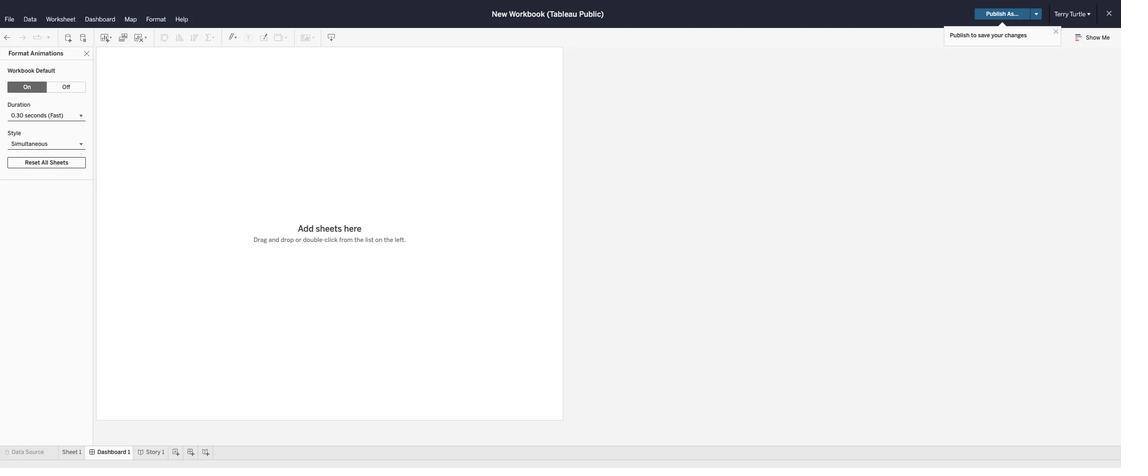 Task type: vqa. For each thing, say whether or not it's contained in the screenshot.
See All Viz Of The Day element
no



Task type: locate. For each thing, give the bounding box(es) containing it.
1 vertical spatial format
[[8, 50, 29, 57]]

sheet 1 down style
[[17, 140, 36, 147]]

0 horizontal spatial sheet 1
[[17, 140, 36, 147]]

sheet
[[17, 140, 32, 147], [62, 449, 78, 456]]

format up the default phone
[[8, 50, 29, 57]]

1 vertical spatial sheet 1
[[62, 449, 82, 456]]

on
[[375, 237, 383, 244]]

style
[[7, 130, 21, 137]]

0 horizontal spatial workbook
[[7, 68, 34, 74]]

download image
[[327, 33, 336, 42]]

phone
[[14, 69, 31, 76]]

desktop
[[13, 112, 33, 119]]

data left 'source'
[[12, 449, 24, 456]]

1 horizontal spatial sheet
[[62, 449, 78, 456]]

device
[[23, 83, 41, 89]]

1 horizontal spatial default
[[36, 68, 55, 74]]

new workbook (tableau public)
[[492, 10, 604, 18]]

default
[[11, 63, 30, 69], [36, 68, 55, 74]]

default down format animations
[[11, 63, 30, 69]]

totals image
[[205, 33, 216, 42]]

layout
[[55, 50, 75, 57]]

replay animation image up animations
[[46, 34, 51, 40]]

workbook default
[[7, 68, 55, 74]]

source
[[25, 449, 44, 456]]

help
[[175, 16, 188, 23]]

workbook up on
[[7, 68, 34, 74]]

0 horizontal spatial replay animation image
[[33, 33, 42, 42]]

or
[[296, 237, 302, 244]]

publish for publish to save your changes
[[950, 32, 970, 39]]

data
[[24, 16, 37, 23], [12, 449, 24, 456]]

public)
[[579, 10, 604, 18]]

me
[[1102, 35, 1110, 41]]

preview
[[42, 83, 63, 89]]

publish left to
[[950, 32, 970, 39]]

0 vertical spatial workbook
[[509, 10, 545, 18]]

0 vertical spatial data
[[24, 16, 37, 23]]

publish as... button
[[975, 8, 1031, 20]]

browser
[[34, 112, 54, 119]]

1 the from the left
[[354, 237, 364, 244]]

2 the from the left
[[384, 237, 393, 244]]

togglestate option group
[[46, 420, 87, 431]]

new data source image
[[64, 33, 73, 42]]

and
[[269, 237, 279, 244]]

sort ascending image
[[175, 33, 184, 42]]

0 horizontal spatial default
[[11, 63, 30, 69]]

the right the on
[[384, 237, 393, 244]]

show/hide cards image
[[300, 33, 315, 42]]

1 vertical spatial workbook
[[7, 68, 34, 74]]

1 vertical spatial data
[[12, 449, 24, 456]]

dashboard
[[85, 16, 115, 23], [6, 50, 37, 57], [97, 449, 126, 456]]

dashboard up new worksheet image
[[85, 16, 115, 23]]

format up swap rows and columns icon
[[146, 16, 166, 23]]

undo image
[[3, 33, 12, 42]]

left.
[[395, 237, 406, 244]]

0 horizontal spatial sheet
[[17, 140, 32, 147]]

publish for publish as...
[[987, 11, 1006, 17]]

replay animation image right the redo icon
[[33, 33, 42, 42]]

0 horizontal spatial publish
[[950, 32, 970, 39]]

publish inside button
[[987, 11, 1006, 17]]

click
[[325, 237, 338, 244]]

publish
[[987, 11, 1006, 17], [950, 32, 970, 39]]

replay animation image
[[33, 33, 42, 42], [46, 34, 51, 40]]

the
[[354, 237, 364, 244], [384, 237, 393, 244]]

redo image
[[18, 33, 27, 42]]

sheet 1
[[17, 140, 36, 147], [62, 449, 82, 456]]

on
[[23, 84, 31, 91]]

duplicate image
[[119, 33, 128, 42]]

workbook
[[509, 10, 545, 18], [7, 68, 34, 74]]

dashboard left story
[[97, 449, 126, 456]]

800)
[[75, 112, 87, 119]]

0 vertical spatial format
[[146, 16, 166, 23]]

option group containing on
[[7, 82, 86, 93]]

0 horizontal spatial format
[[8, 50, 29, 57]]

sheet 1 down togglestate option group
[[62, 449, 82, 456]]

sort descending image
[[190, 33, 199, 42]]

terry turtle
[[1055, 10, 1086, 17]]

1 horizontal spatial publish
[[987, 11, 1006, 17]]

workbook right new
[[509, 10, 545, 18]]

sheet down style
[[17, 140, 32, 147]]

1
[[34, 140, 36, 147], [79, 449, 82, 456], [128, 449, 130, 456], [162, 449, 164, 456]]

format for format animations
[[8, 50, 29, 57]]

clear sheet image
[[133, 33, 148, 42]]

duration
[[7, 102, 30, 108]]

1 vertical spatial publish
[[950, 32, 970, 39]]

0 vertical spatial publish
[[987, 11, 1006, 17]]

option group
[[7, 82, 86, 93]]

device preview
[[23, 83, 63, 89]]

1 horizontal spatial format
[[146, 16, 166, 23]]

default up device preview button
[[36, 68, 55, 74]]

changes
[[1005, 32, 1027, 39]]

sheet down togglestate option group
[[62, 449, 78, 456]]

here
[[344, 224, 362, 234]]

default phone
[[11, 63, 31, 76]]

1 horizontal spatial sheet 1
[[62, 449, 82, 456]]

0 vertical spatial sheet
[[17, 140, 32, 147]]

off
[[62, 84, 70, 91]]

format
[[146, 16, 166, 23], [8, 50, 29, 57]]

data for data source
[[12, 449, 24, 456]]

map
[[125, 16, 137, 23]]

publish left as...
[[987, 11, 1006, 17]]

1 horizontal spatial the
[[384, 237, 393, 244]]

dashboard up the default phone
[[6, 50, 37, 57]]

the left 'list' at the bottom
[[354, 237, 364, 244]]

double-
[[303, 237, 325, 244]]

data up the redo icon
[[24, 16, 37, 23]]

file
[[5, 16, 14, 23]]

1 horizontal spatial workbook
[[509, 10, 545, 18]]

desktop browser (1000 x 800)
[[13, 112, 87, 119]]

0 horizontal spatial the
[[354, 237, 364, 244]]

1 left story
[[128, 449, 130, 456]]



Task type: describe. For each thing, give the bounding box(es) containing it.
sheets
[[6, 129, 24, 136]]

swap rows and columns image
[[160, 33, 169, 42]]

dashboard 1
[[97, 449, 130, 456]]

data for data
[[24, 16, 37, 23]]

sheets
[[316, 224, 342, 234]]

size
[[6, 100, 17, 107]]

collapse image
[[85, 51, 91, 56]]

pause auto updates image
[[79, 33, 88, 42]]

(tableau
[[547, 10, 577, 18]]

close image
[[1052, 27, 1061, 36]]

animations
[[30, 50, 63, 57]]

drop
[[281, 237, 294, 244]]

story 1
[[146, 449, 164, 456]]

to
[[972, 32, 977, 39]]

publish as...
[[987, 11, 1019, 17]]

new worksheet image
[[100, 33, 113, 42]]

worksheet
[[46, 16, 76, 23]]

new
[[492, 10, 508, 18]]

terry
[[1055, 10, 1069, 17]]

format for format
[[146, 16, 166, 23]]

1 vertical spatial sheet
[[62, 449, 78, 456]]

add sheets here drag and drop or double-click from the list on the left.
[[254, 224, 406, 244]]

story
[[146, 449, 161, 456]]

list
[[365, 237, 374, 244]]

show me
[[1086, 35, 1110, 41]]

default inside the default phone
[[11, 63, 30, 69]]

publish to save your changes
[[950, 32, 1027, 39]]

x
[[71, 112, 74, 119]]

add
[[298, 224, 314, 234]]

drag
[[254, 237, 267, 244]]

format workbook image
[[259, 33, 268, 42]]

turtle
[[1070, 10, 1086, 17]]

your
[[992, 32, 1004, 39]]

fit image
[[274, 33, 289, 42]]

data source
[[12, 449, 44, 456]]

0 vertical spatial sheet 1
[[17, 140, 36, 147]]

as...
[[1008, 11, 1019, 17]]

0 vertical spatial dashboard
[[85, 16, 115, 23]]

1 down the browser
[[34, 140, 36, 147]]

close image
[[84, 50, 90, 57]]

from
[[339, 237, 353, 244]]

highlight image
[[228, 33, 238, 42]]

show labels image
[[244, 33, 253, 42]]

show
[[1086, 35, 1101, 41]]

save
[[979, 32, 990, 39]]

(1000
[[55, 112, 70, 119]]

show me button
[[1072, 30, 1119, 45]]

format animations
[[8, 50, 63, 57]]

1 vertical spatial dashboard
[[6, 50, 37, 57]]

1 right story
[[162, 449, 164, 456]]

1 horizontal spatial replay animation image
[[46, 34, 51, 40]]

1 down togglestate option group
[[79, 449, 82, 456]]

device preview button
[[11, 80, 74, 91]]

2 vertical spatial dashboard
[[97, 449, 126, 456]]



